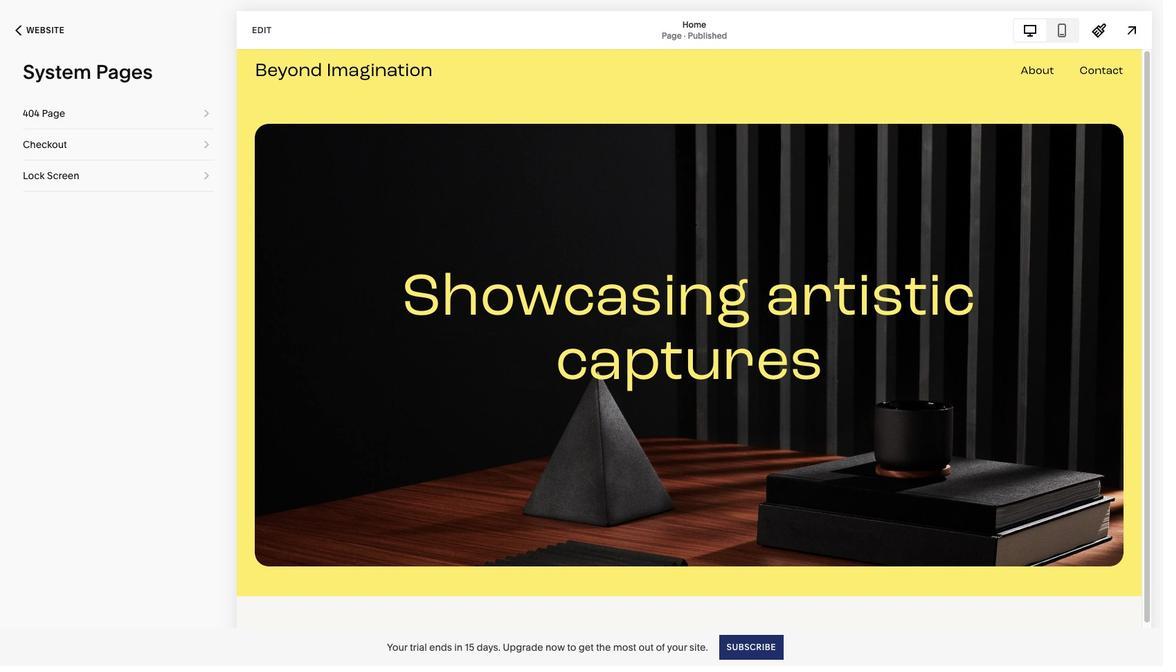 Task type: describe. For each thing, give the bounding box(es) containing it.
15
[[465, 641, 474, 654]]

now
[[546, 641, 565, 654]]

in
[[454, 641, 463, 654]]

home page · published
[[662, 19, 727, 41]]

screen
[[47, 170, 79, 182]]

edit
[[252, 25, 272, 35]]

lock screen
[[23, 170, 79, 182]]

days.
[[477, 641, 501, 654]]

to
[[567, 641, 576, 654]]

lock screen button
[[23, 161, 214, 191]]

404
[[23, 107, 40, 120]]

published
[[688, 30, 727, 41]]



Task type: locate. For each thing, give the bounding box(es) containing it.
1 horizontal spatial page
[[662, 30, 682, 41]]

site.
[[689, 641, 708, 654]]

0 horizontal spatial page
[[42, 107, 65, 120]]

the
[[596, 641, 611, 654]]

system pages
[[23, 60, 153, 84]]

your trial ends in 15 days. upgrade now to get the most out of your site.
[[387, 641, 708, 654]]

ends
[[429, 641, 452, 654]]

page left ·
[[662, 30, 682, 41]]

edit button
[[243, 17, 281, 43]]

your
[[667, 641, 687, 654]]

404 page
[[23, 107, 65, 120]]

most
[[613, 641, 636, 654]]

checkout button
[[23, 129, 214, 160]]

your
[[387, 641, 408, 654]]

pages
[[96, 60, 153, 84]]

subscribe
[[727, 642, 776, 653]]

trial
[[410, 641, 427, 654]]

home
[[683, 19, 706, 29]]

·
[[684, 30, 686, 41]]

system
[[23, 60, 91, 84]]

0 vertical spatial page
[[662, 30, 682, 41]]

page for home page · published
[[662, 30, 682, 41]]

website
[[26, 25, 65, 35]]

page inside "button"
[[42, 107, 65, 120]]

lock
[[23, 170, 45, 182]]

page for 404 page
[[42, 107, 65, 120]]

upgrade
[[503, 641, 543, 654]]

1 vertical spatial page
[[42, 107, 65, 120]]

page inside the home page · published
[[662, 30, 682, 41]]

tab list
[[1014, 19, 1078, 41]]

out
[[639, 641, 654, 654]]

404 page button
[[23, 98, 214, 129]]

of
[[656, 641, 665, 654]]

website button
[[0, 15, 80, 46]]

checkout
[[23, 138, 67, 151]]

subscribe button
[[719, 635, 784, 660]]

get
[[579, 641, 594, 654]]

page right 404
[[42, 107, 65, 120]]

page
[[662, 30, 682, 41], [42, 107, 65, 120]]



Task type: vqa. For each thing, say whether or not it's contained in the screenshot.
search image
no



